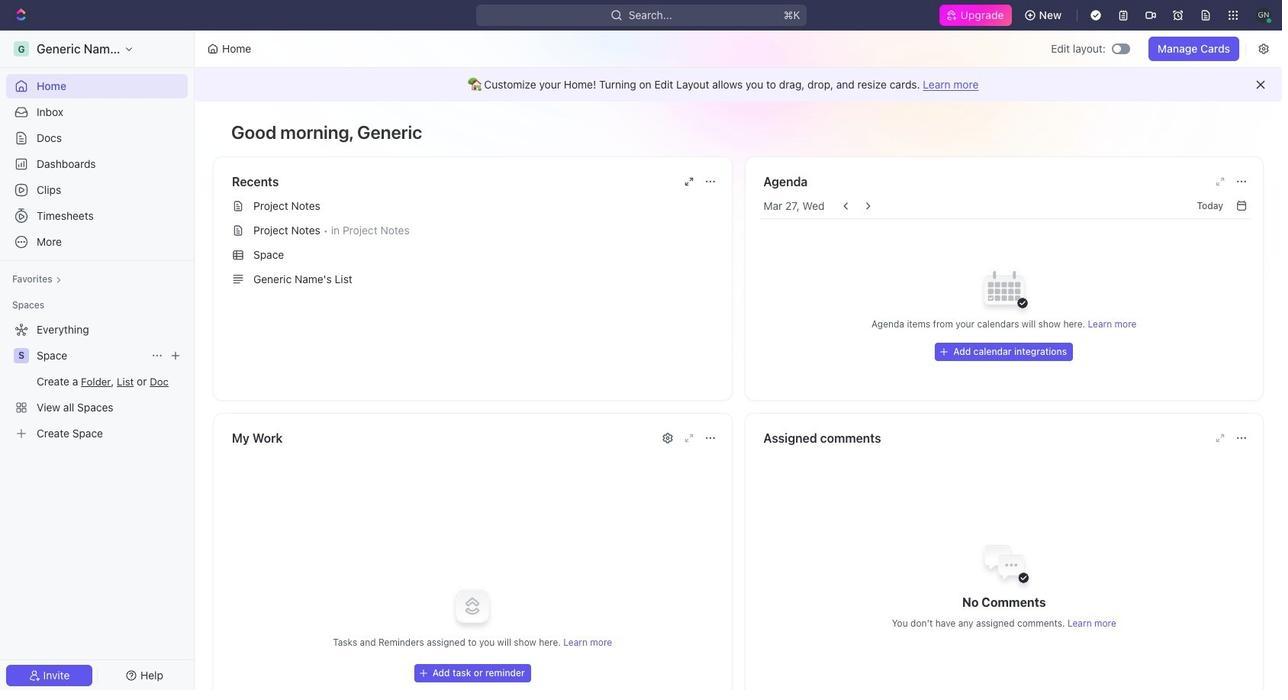 Task type: locate. For each thing, give the bounding box(es) containing it.
alert
[[195, 68, 1283, 102]]

generic name's workspace, , element
[[14, 41, 29, 57]]

tree
[[6, 318, 188, 446]]



Task type: vqa. For each thing, say whether or not it's contained in the screenshot.
tree in the Sidebar NAVIGATION
yes



Task type: describe. For each thing, give the bounding box(es) containing it.
sidebar navigation
[[0, 31, 198, 690]]

space, , element
[[14, 348, 29, 363]]

tree inside sidebar navigation
[[6, 318, 188, 446]]



